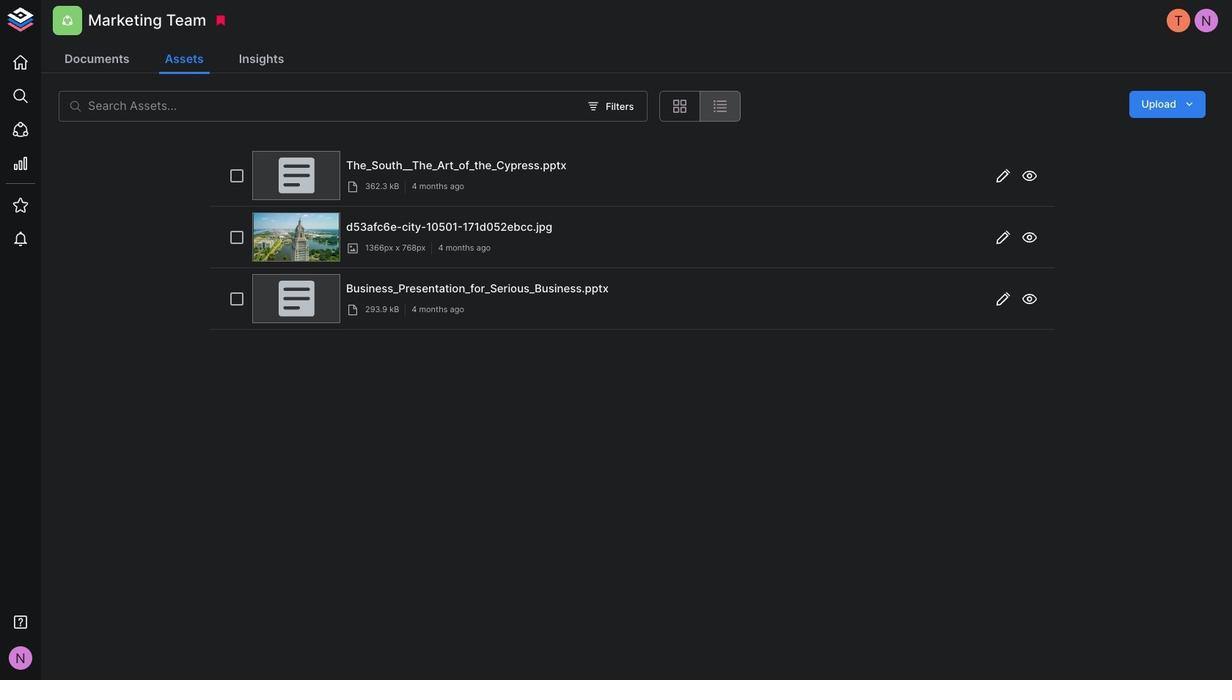 Task type: describe. For each thing, give the bounding box(es) containing it.
remove bookmark image
[[215, 14, 228, 27]]

d53afc6e city 10501 171d052ebcc.jpg image
[[254, 213, 339, 261]]

Search Assets... text field
[[88, 91, 579, 122]]



Task type: locate. For each thing, give the bounding box(es) containing it.
group
[[660, 91, 741, 122]]



Task type: vqa. For each thing, say whether or not it's contained in the screenshot.
'Remove Bookmark' 'icon'
yes



